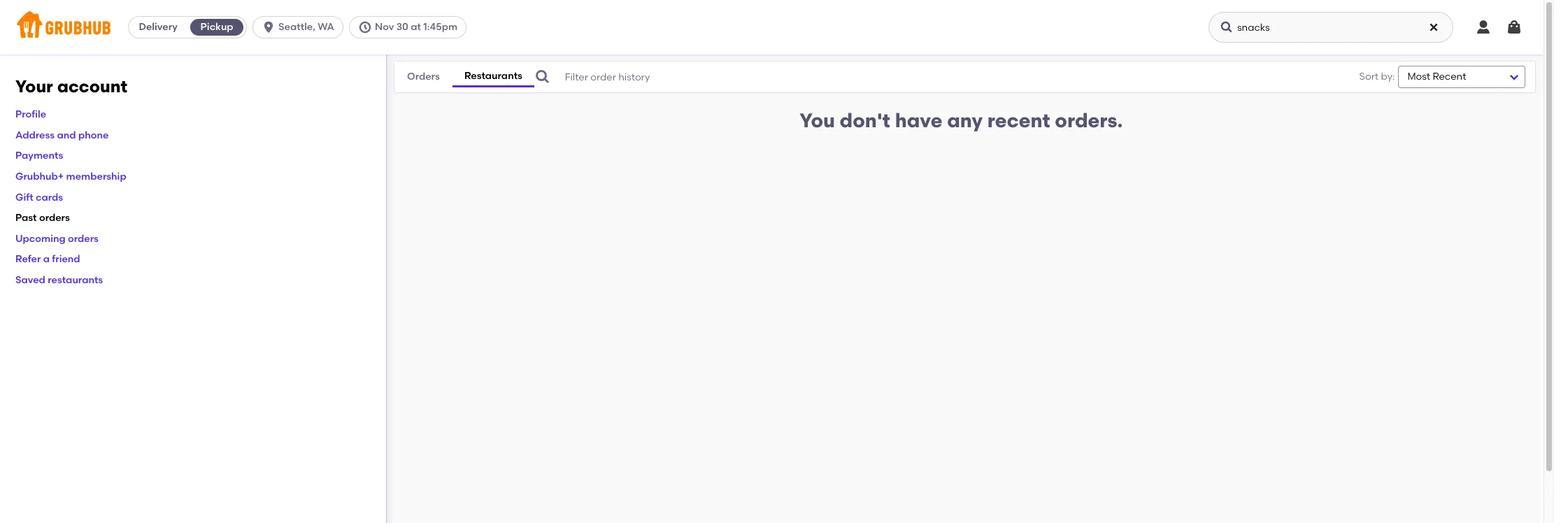 Task type: describe. For each thing, give the bounding box(es) containing it.
nov
[[375, 21, 394, 33]]

gift
[[15, 191, 33, 203]]

address
[[15, 129, 55, 141]]

wa
[[318, 21, 334, 33]]

profile link
[[15, 109, 46, 120]]

saved restaurants
[[15, 274, 103, 286]]

1:45pm
[[423, 21, 458, 33]]

pickup button
[[188, 16, 246, 38]]

restaurants button
[[453, 66, 534, 88]]

upcoming orders
[[15, 233, 99, 245]]

orders for past orders
[[39, 212, 70, 224]]

account
[[57, 76, 127, 97]]

by:
[[1381, 71, 1395, 82]]

payments link
[[15, 150, 63, 162]]

nov 30 at 1:45pm button
[[349, 16, 472, 38]]

delivery
[[139, 21, 178, 33]]

pickup
[[201, 21, 233, 33]]

seattle, wa
[[279, 21, 334, 33]]

refer a friend
[[15, 254, 80, 265]]

past
[[15, 212, 37, 224]]

any
[[947, 108, 983, 132]]

saved
[[15, 274, 45, 286]]

phone
[[78, 129, 109, 141]]

friend
[[52, 254, 80, 265]]

gift cards
[[15, 191, 63, 203]]

refer a friend link
[[15, 254, 80, 265]]

restaurants
[[464, 70, 523, 82]]

grubhub+ membership link
[[15, 171, 126, 183]]

seattle, wa button
[[253, 16, 349, 38]]

grubhub+ membership
[[15, 171, 126, 183]]

main navigation navigation
[[0, 0, 1544, 55]]

svg image for seattle, wa
[[262, 20, 276, 34]]

30
[[396, 21, 408, 33]]



Task type: vqa. For each thing, say whether or not it's contained in the screenshot.
'You don't have any recent orders.'
yes



Task type: locate. For each thing, give the bounding box(es) containing it.
don't
[[840, 108, 891, 132]]

2 svg image from the left
[[358, 20, 372, 34]]

orders up upcoming orders
[[39, 212, 70, 224]]

0 horizontal spatial svg image
[[262, 20, 276, 34]]

sort by:
[[1360, 71, 1395, 82]]

nov 30 at 1:45pm
[[375, 21, 458, 33]]

upcoming
[[15, 233, 66, 245]]

a
[[43, 254, 50, 265]]

0 vertical spatial orders
[[39, 212, 70, 224]]

delivery button
[[129, 16, 188, 38]]

restaurants
[[48, 274, 103, 286]]

and
[[57, 129, 76, 141]]

svg image left seattle,
[[262, 20, 276, 34]]

past orders
[[15, 212, 70, 224]]

you
[[800, 108, 835, 132]]

recent
[[988, 108, 1051, 132]]

profile
[[15, 109, 46, 120]]

you don't have any recent orders.
[[800, 108, 1123, 132]]

at
[[411, 21, 421, 33]]

Filter order history search field
[[534, 62, 1326, 92]]

orders
[[39, 212, 70, 224], [68, 233, 99, 245]]

1 vertical spatial orders
[[68, 233, 99, 245]]

svg image left nov
[[358, 20, 372, 34]]

orders for upcoming orders
[[68, 233, 99, 245]]

address and phone
[[15, 129, 109, 141]]

your
[[15, 76, 53, 97]]

upcoming orders link
[[15, 233, 99, 245]]

address and phone link
[[15, 129, 109, 141]]

payments
[[15, 150, 63, 162]]

seattle,
[[279, 21, 315, 33]]

past orders link
[[15, 212, 70, 224]]

gift cards link
[[15, 191, 63, 203]]

1 svg image from the left
[[262, 20, 276, 34]]

your account
[[15, 76, 127, 97]]

svg image
[[1475, 19, 1492, 36], [1506, 19, 1523, 36], [1220, 20, 1234, 34], [1429, 22, 1440, 33], [534, 69, 551, 85]]

Search for food, convenience, alcohol... search field
[[1209, 12, 1454, 43]]

cards
[[36, 191, 63, 203]]

orders
[[407, 71, 440, 83]]

grubhub+
[[15, 171, 64, 183]]

sort
[[1360, 71, 1379, 82]]

refer
[[15, 254, 41, 265]]

1 horizontal spatial svg image
[[358, 20, 372, 34]]

have
[[895, 108, 943, 132]]

orders.
[[1055, 108, 1123, 132]]

svg image inside seattle, wa button
[[262, 20, 276, 34]]

svg image inside the nov 30 at 1:45pm button
[[358, 20, 372, 34]]

svg image
[[262, 20, 276, 34], [358, 20, 372, 34]]

svg image for nov 30 at 1:45pm
[[358, 20, 372, 34]]

membership
[[66, 171, 126, 183]]

saved restaurants link
[[15, 274, 103, 286]]

orders up friend
[[68, 233, 99, 245]]

orders button
[[394, 67, 453, 87]]



